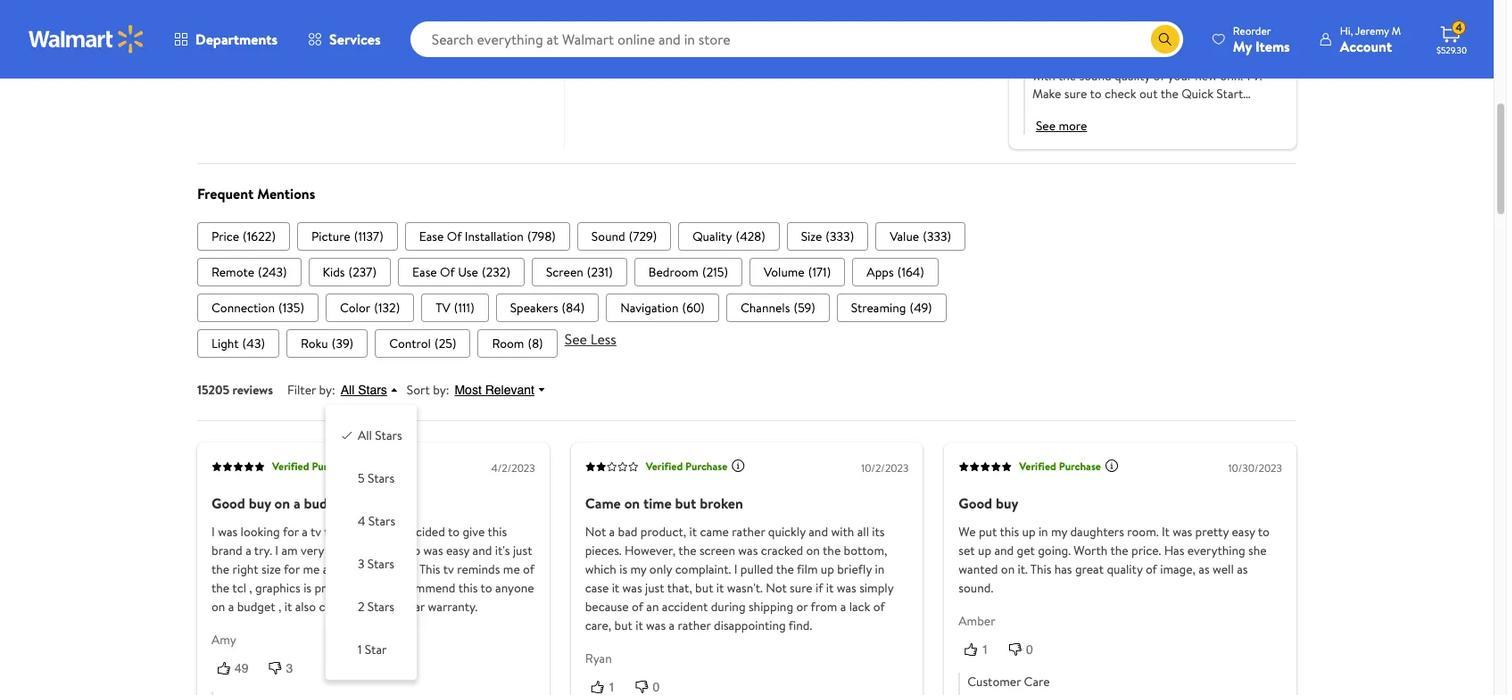 Task type: describe. For each thing, give the bounding box(es) containing it.
we
[[959, 523, 976, 541]]

1 me from the left
[[303, 560, 320, 578]]

room (8)
[[492, 335, 543, 352]]

reorder my items
[[1234, 23, 1291, 56]]

stars inside all stars popup button
[[358, 383, 387, 397]]

of down simply
[[874, 598, 885, 616]]

quality (428)
[[693, 227, 766, 245]]

however,
[[625, 542, 676, 560]]

the up "briefly"
[[823, 542, 841, 560]]

services button
[[293, 18, 396, 61]]

all stars inside option group
[[358, 427, 402, 444]]

most relevant
[[455, 383, 535, 397]]

list containing remote
[[197, 258, 1297, 286]]

1 horizontal spatial ,
[[279, 598, 282, 616]]

or
[[797, 598, 808, 616]]

awhile
[[343, 523, 377, 541]]

sort by:
[[407, 381, 449, 399]]

the up the complaint.
[[679, 542, 697, 560]]

the left tcl
[[212, 579, 230, 597]]

to left give
[[448, 523, 460, 541]]

and down very at the left
[[323, 560, 342, 578]]

it left the came
[[690, 523, 697, 541]]

list item containing ease of installation
[[405, 222, 570, 251]]

was down "briefly"
[[837, 579, 857, 597]]

i right good.
[[384, 579, 388, 597]]

1 horizontal spatial year
[[402, 598, 425, 616]]

hi,
[[1341, 23, 1354, 38]]

option group containing all stars
[[340, 419, 402, 666]]

it right care,
[[636, 617, 643, 635]]

sure inside "not a bad product, it came rather quickly and with all its pieces. however, the screen was cracked on the bottom, which is my only complaint. i pulled the film up briefly in case it was just that, but it wasn't. not sure if it was simply because of an accident during shipping or from a lack of care, but it was a rather disappointing find."
[[790, 579, 813, 597]]

amber
[[959, 612, 996, 630]]

i inside "not a bad product, it came rather quickly and with all its pieces. however, the screen was cracked on the bottom, which is my only complaint. i pulled the film up briefly in case it was just that, but it wasn't. not sure if it was simply because of an accident during shipping or from a lack of care, but it was a rather disappointing find."
[[734, 560, 738, 578]]

am
[[282, 542, 298, 560]]

reminds
[[457, 560, 500, 578]]

stars down good.
[[368, 598, 395, 616]]

the inside the we put this up in my daughters room. it was pretty easy to set up and get going.  worth the price. has everything she wanted on it.  this has great quality of image, as well as sound.
[[1111, 542, 1129, 560]]

is inside "not a bad product, it came rather quickly and with all its pieces. however, the screen was cracked on the bottom, which is my only complaint. i pulled the film up briefly in case it was just that, but it wasn't. not sure if it was simply because of an accident during shipping or from a lack of care, but it was a rather disappointing find."
[[620, 560, 628, 578]]

2 vertical spatial but
[[615, 617, 633, 635]]

is inside i was looking for a tv for awhile and decided to give this brand a try. i am very impressed, set up was easy and it's just the right size for me and my 1 year old. this tv reminds me of the tcl , graphics is pretty good. i recommend this to anyone on a budget , it also comes with a 2 year warranty.
[[304, 579, 312, 597]]

pieces.
[[585, 542, 622, 560]]

0 vertical spatial tv
[[311, 523, 322, 541]]

easy inside i was looking for a tv for awhile and decided to give this brand a try. i am very impressed, set up was easy and it's just the right size for me and my 1 year old. this tv reminds me of the tcl , graphics is pretty good. i recommend this to anyone on a budget , it also comes with a 2 year warranty.
[[446, 542, 470, 560]]

of inside the we put this up in my daughters room. it was pretty easy to set up and get going.  worth the price. has everything she wanted on it.  this has great quality of image, as well as sound.
[[1146, 560, 1158, 578]]

2 me from the left
[[503, 560, 520, 578]]

list item containing control
[[375, 329, 471, 358]]

care for customer care hello nichole. we're sorry you're unhappy with the sound quality of your new onn. tv. make sure to check out the quick start...
[[1089, 24, 1115, 42]]

to inside customer care hello nichole. we're sorry you're unhappy with the sound quality of your new onn. tv. make sure to check out the quick start...
[[1090, 85, 1102, 103]]

up up get
[[1023, 523, 1036, 541]]

onn.
[[1221, 67, 1244, 85]]

verified purchase information image
[[1105, 459, 1119, 473]]

stars up "impressed,"
[[369, 512, 396, 530]]

quality inside customer care hello nichole. we're sorry you're unhappy with the sound quality of your new onn. tv. make sure to check out the quick start...
[[1115, 67, 1151, 85]]

2 as from the left
[[1237, 560, 1248, 578]]

3 for 3
[[286, 661, 293, 676]]

list item containing room
[[478, 329, 558, 358]]

relevant
[[485, 383, 535, 397]]

list item containing value
[[876, 222, 966, 251]]

2 inside i was looking for a tv for awhile and decided to give this brand a try. i am very impressed, set up was easy and it's just the right size for me and my 1 year old. this tv reminds me of the tcl , graphics is pretty good. i recommend this to anyone on a budget , it also comes with a 2 year warranty.
[[392, 598, 399, 616]]

quality inside the we put this up in my daughters room. it was pretty easy to set up and get going.  worth the price. has everything she wanted on it.  this has great quality of image, as well as sound.
[[1107, 560, 1143, 578]]

filter
[[287, 381, 316, 399]]

purchase for budget!
[[312, 459, 354, 474]]

departments
[[196, 29, 278, 49]]

streaming
[[851, 299, 906, 317]]

lack
[[850, 598, 871, 616]]

(135)
[[279, 299, 304, 317]]

ease of use (232)
[[412, 263, 511, 281]]

(111)
[[454, 299, 475, 317]]

1 as from the left
[[1199, 560, 1210, 578]]

tcl
[[232, 579, 246, 597]]

it right case
[[612, 579, 620, 597]]

customer for customer care hello nichole. we're sorry you're unhappy with the sound quality of your new onn. tv. make sure to check out the quick start...
[[1033, 24, 1086, 42]]

(243)
[[258, 263, 287, 281]]

4/2/2023
[[491, 460, 535, 476]]

right
[[233, 560, 259, 578]]

list item containing bedroom
[[635, 258, 743, 286]]

3 purchase from the left
[[1059, 459, 1102, 474]]

list item containing quality
[[679, 222, 780, 251]]

(1622)
[[243, 227, 276, 245]]

i left am
[[275, 542, 279, 560]]

size
[[801, 227, 822, 245]]

only
[[650, 560, 672, 578]]

bedroom (215)
[[649, 263, 728, 281]]

list containing connection
[[197, 294, 1297, 322]]

2 inside option group
[[358, 598, 365, 616]]

value (333)
[[890, 227, 952, 245]]

mentions
[[257, 183, 315, 203]]

tv
[[436, 299, 451, 317]]

good buy
[[959, 493, 1019, 513]]

(164)
[[898, 263, 925, 281]]

bottom,
[[844, 542, 888, 560]]

my inside "not a bad product, it came rather quickly and with all its pieces. however, the screen was cracked on the bottom, which is my only complaint. i pulled the film up briefly in case it was just that, but it wasn't. not sure if it was simply because of an accident during shipping or from a lack of care, but it was a rather disappointing find."
[[631, 560, 647, 578]]

see more
[[1036, 117, 1088, 135]]

3 stars
[[358, 555, 395, 573]]

Search search field
[[410, 21, 1184, 57]]

of inside customer care hello nichole. we're sorry you're unhappy with the sound quality of your new onn. tv. make sure to check out the quick start...
[[1154, 67, 1165, 85]]

use
[[458, 263, 478, 281]]

list item containing light
[[197, 329, 279, 358]]

hi, jeremy m account
[[1341, 23, 1402, 56]]

stars right all stars radio
[[375, 427, 402, 444]]

0 for buy
[[1027, 643, 1034, 657]]

list item containing price
[[197, 222, 290, 251]]

list item containing navigation
[[606, 294, 719, 322]]

sound
[[592, 227, 626, 245]]

the right out
[[1161, 85, 1179, 103]]

ryan
[[585, 650, 612, 668]]

3 for 3 stars
[[358, 555, 365, 573]]

ease for ease of use (232)
[[412, 263, 437, 281]]

in inside the we put this up in my daughters room. it was pretty easy to set up and get going.  worth the price. has everything she wanted on it.  this has great quality of image, as well as sound.
[[1039, 523, 1049, 541]]

1 vertical spatial but
[[696, 579, 714, 597]]

5
[[358, 469, 365, 487]]

speakers
[[510, 299, 558, 317]]

1 inside i was looking for a tv for awhile and decided to give this brand a try. i am very impressed, set up was easy and it's just the right size for me and my 1 year old. this tv reminds me of the tcl , graphics is pretty good. i recommend this to anyone on a budget , it also comes with a 2 year warranty.
[[364, 560, 369, 578]]

up inside "not a bad product, it came rather quickly and with all its pieces. however, the screen was cracked on the bottom, which is my only complaint. i pulled the film up briefly in case it was just that, but it wasn't. not sure if it was simply because of an accident during shipping or from a lack of care, but it was a rather disappointing find."
[[821, 560, 835, 578]]

for down am
[[284, 560, 300, 578]]

of left the an
[[632, 598, 644, 616]]

anyone
[[496, 579, 534, 597]]

and up the 'reminds'
[[473, 542, 492, 560]]

(43)
[[242, 335, 265, 352]]

3 button
[[263, 660, 307, 678]]

1 horizontal spatial not
[[766, 579, 787, 597]]

stars left the old.
[[368, 555, 395, 573]]

less
[[591, 329, 617, 349]]

volume (171)
[[764, 263, 831, 281]]

3 verified purchase from the left
[[1020, 459, 1102, 474]]

apps (164)
[[867, 263, 925, 281]]

0 vertical spatial but
[[675, 493, 697, 513]]

stars right 5
[[368, 469, 395, 487]]

budget!
[[304, 493, 353, 513]]

0 vertical spatial ,
[[249, 579, 252, 597]]

0 vertical spatial rather
[[732, 523, 766, 541]]

4 for 4 $529.30
[[1456, 20, 1463, 35]]

sure inside customer care hello nichole. we're sorry you're unhappy with the sound quality of your new onn. tv. make sure to check out the quick start...
[[1065, 85, 1088, 103]]

see for see less
[[565, 329, 587, 349]]

it's
[[495, 542, 510, 560]]

old.
[[398, 560, 417, 578]]

picture
[[312, 227, 351, 245]]

we put this up in my daughters room. it was pretty easy to set up and get going.  worth the price. has everything she wanted on it.  this has great quality of image, as well as sound.
[[959, 523, 1270, 597]]

to down the 'reminds'
[[481, 579, 493, 597]]

list item containing remote
[[197, 258, 301, 286]]

out
[[1140, 85, 1158, 103]]

navigation (60)
[[621, 299, 705, 317]]

the left sound
[[1059, 67, 1077, 85]]

everything
[[1188, 542, 1246, 560]]

very
[[301, 542, 324, 560]]

reviews
[[232, 381, 273, 399]]

roku (39)
[[301, 335, 354, 352]]

of for installation
[[447, 227, 462, 245]]

care for customer care
[[1025, 673, 1050, 691]]

verified purchase information image
[[731, 459, 746, 473]]

frequent mentions
[[197, 183, 315, 203]]

control
[[389, 335, 431, 352]]

up down put
[[978, 542, 992, 560]]

(8)
[[528, 335, 543, 352]]

0 horizontal spatial this
[[459, 579, 478, 597]]

0 horizontal spatial not
[[585, 523, 606, 541]]

list item containing size
[[787, 222, 869, 251]]

verified purchase for a
[[272, 459, 354, 474]]

$529.30
[[1437, 44, 1468, 56]]

it right if
[[827, 579, 834, 597]]

0 for on
[[653, 680, 660, 694]]

1 horizontal spatial this
[[488, 523, 507, 541]]

15205
[[197, 381, 230, 399]]

good for good buy
[[959, 493, 993, 513]]

care,
[[585, 617, 612, 635]]

set inside the we put this up in my daughters room. it was pretty easy to set up and get going.  worth the price. has everything she wanted on it.  this has great quality of image, as well as sound.
[[959, 542, 975, 560]]

sound.
[[959, 579, 994, 597]]

i was looking for a tv for awhile and decided to give this brand a try. i am very impressed, set up was easy and it's just the right size for me and my 1 year old. this tv reminds me of the tcl , graphics is pretty good. i recommend this to anyone on a budget , it also comes with a 2 year warranty.
[[212, 523, 535, 616]]

on inside "not a bad product, it came rather quickly and with all its pieces. however, the screen was cracked on the bottom, which is my only complaint. i pulled the film up briefly in case it was just that, but it wasn't. not sure if it was simply because of an accident during shipping or from a lack of care, but it was a rather disappointing find."
[[807, 542, 820, 560]]

list item containing speakers
[[496, 294, 599, 322]]

on inside i was looking for a tv for awhile and decided to give this brand a try. i am very impressed, set up was easy and it's just the right size for me and my 1 year old. this tv reminds me of the tcl , graphics is pretty good. i recommend this to anyone on a budget , it also comes with a 2 year warranty.
[[212, 598, 225, 616]]

up inside i was looking for a tv for awhile and decided to give this brand a try. i am very impressed, set up was easy and it's just the right size for me and my 1 year old. this tv reminds me of the tcl , graphics is pretty good. i recommend this to anyone on a budget , it also comes with a 2 year warranty.
[[407, 542, 421, 560]]

(237)
[[349, 263, 377, 281]]

i up brand
[[212, 523, 215, 541]]

on up looking
[[275, 493, 290, 513]]

to inside the we put this up in my daughters room. it was pretty easy to set up and get going.  worth the price. has everything she wanted on it.  this has great quality of image, as well as sound.
[[1259, 523, 1270, 541]]

on inside the we put this up in my daughters room. it was pretty easy to set up and get going.  worth the price. has everything she wanted on it.  this has great quality of image, as well as sound.
[[1001, 560, 1015, 578]]

buy for good buy on a budget!
[[249, 493, 271, 513]]

new
[[1196, 67, 1218, 85]]

ease for ease of installation (798)
[[419, 227, 444, 245]]

pretty inside i was looking for a tv for awhile and decided to give this brand a try. i am very impressed, set up was easy and it's just the right size for me and my 1 year old. this tv reminds me of the tcl , graphics is pretty good. i recommend this to anyone on a budget , it also comes with a 2 year warranty.
[[315, 579, 348, 597]]

list containing price
[[197, 222, 1297, 251]]

with inside i was looking for a tv for awhile and decided to give this brand a try. i am very impressed, set up was easy and it's just the right size for me and my 1 year old. this tv reminds me of the tcl , graphics is pretty good. i recommend this to anyone on a budget , it also comes with a 2 year warranty.
[[357, 598, 380, 616]]

49
[[235, 661, 249, 676]]

connection
[[212, 299, 275, 317]]

see less button
[[565, 329, 617, 349]]

(333) for value (333)
[[923, 227, 952, 245]]

my
[[1234, 36, 1253, 56]]

my inside the we put this up in my daughters room. it was pretty easy to set up and get going.  worth the price. has everything she wanted on it.  this has great quality of image, as well as sound.
[[1052, 523, 1068, 541]]

simply
[[860, 579, 894, 597]]

for left awhile
[[324, 523, 340, 541]]

channels (59)
[[741, 299, 816, 317]]

All Stars radio
[[340, 427, 354, 441]]

all inside popup button
[[341, 383, 355, 397]]

0 horizontal spatial year
[[372, 560, 395, 578]]



Task type: vqa. For each thing, say whether or not it's contained in the screenshot.


Task type: locate. For each thing, give the bounding box(es) containing it.
(333) right 'value'
[[923, 227, 952, 245]]

list
[[197, 222, 1297, 251], [197, 258, 1297, 286], [197, 294, 1297, 322]]

list item up "(171)"
[[787, 222, 869, 251]]

came
[[700, 523, 729, 541]]

0 vertical spatial easy
[[1232, 523, 1256, 541]]

0 button down the an
[[630, 678, 674, 695]]

recommend
[[391, 579, 456, 597]]

purchase for broken
[[686, 459, 728, 474]]

0 vertical spatial care
[[1089, 24, 1115, 42]]

list up (215)
[[197, 222, 1297, 251]]

2 horizontal spatial this
[[1000, 523, 1020, 541]]

on left time
[[625, 493, 640, 513]]

value
[[890, 227, 920, 245]]

walmart image
[[29, 25, 145, 54]]

year left the old.
[[372, 560, 395, 578]]

customer for customer care
[[968, 673, 1022, 691]]

of for use
[[440, 263, 455, 281]]

my
[[1052, 523, 1068, 541], [345, 560, 361, 578], [631, 560, 647, 578]]

1 button
[[959, 641, 1004, 659], [585, 678, 630, 695]]

1 horizontal spatial 2
[[392, 598, 399, 616]]

for up am
[[283, 523, 299, 541]]

it
[[690, 523, 697, 541], [612, 579, 620, 597], [717, 579, 724, 597], [827, 579, 834, 597], [285, 598, 292, 616], [636, 617, 643, 635]]

1 vertical spatial year
[[402, 598, 425, 616]]

remote (243)
[[212, 263, 287, 281]]

4 up $529.30
[[1456, 20, 1463, 35]]

3 verified from the left
[[1020, 459, 1057, 474]]

see less list
[[197, 329, 1297, 358]]

0 horizontal spatial purchase
[[312, 459, 354, 474]]

1 vertical spatial sure
[[790, 579, 813, 597]]

list item up streaming (49)
[[853, 258, 939, 286]]

1 vertical spatial in
[[875, 560, 885, 578]]

list item containing apps
[[853, 258, 939, 286]]

list item containing color
[[326, 294, 414, 322]]

list item up (84)
[[532, 258, 627, 286]]

comes
[[319, 598, 354, 616]]

verified purchase up came on time but broken
[[646, 459, 728, 474]]

0 horizontal spatial my
[[345, 560, 361, 578]]

10/2/2023
[[862, 460, 909, 476]]

2 vertical spatial list
[[197, 294, 1297, 322]]

customer up hello
[[1033, 24, 1086, 42]]

customer inside customer care hello nichole. we're sorry you're unhappy with the sound quality of your new onn. tv. make sure to check out the quick start...
[[1033, 24, 1086, 42]]

2 set from the left
[[959, 542, 975, 560]]

worth
[[1074, 542, 1108, 560]]

0 horizontal spatial 0
[[653, 680, 660, 694]]

verified up came on time but broken
[[646, 459, 683, 474]]

list item down volume
[[727, 294, 830, 322]]

list item down color
[[287, 329, 368, 358]]

kids
[[323, 263, 345, 281]]

list item down price (1622)
[[197, 258, 301, 286]]

(729)
[[629, 227, 657, 245]]

3 list from the top
[[197, 294, 1297, 322]]

light (43)
[[212, 335, 265, 352]]

make
[[1033, 85, 1062, 103]]

1 horizontal spatial buy
[[996, 493, 1019, 513]]

list item containing picture
[[297, 222, 398, 251]]

option group
[[340, 419, 402, 666]]

0 horizontal spatial me
[[303, 560, 320, 578]]

0 horizontal spatial verified purchase
[[272, 459, 354, 474]]

great
[[1076, 560, 1104, 578]]

unhappy
[[1213, 49, 1258, 67]]

just right it's
[[513, 542, 532, 560]]

to left check at the top of page
[[1090, 85, 1102, 103]]

list down (428)
[[197, 258, 1297, 286]]

items
[[1256, 36, 1291, 56]]

of down price.
[[1146, 560, 1158, 578]]

list item containing ease of use
[[398, 258, 525, 286]]

by: right filter
[[319, 381, 335, 399]]

good
[[212, 493, 245, 513], [959, 493, 993, 513]]

0 vertical spatial 3
[[358, 555, 365, 573]]

1 horizontal spatial is
[[620, 560, 628, 578]]

in up going.
[[1039, 523, 1049, 541]]

just inside i was looking for a tv for awhile and decided to give this brand a try. i am very impressed, set up was easy and it's just the right size for me and my 1 year old. this tv reminds me of the tcl , graphics is pretty good. i recommend this to anyone on a budget , it also comes with a 2 year warranty.
[[513, 542, 532, 560]]

(333) for size (333)
[[826, 227, 854, 245]]

all inside option group
[[358, 427, 372, 444]]

list item up (43)
[[197, 294, 319, 322]]

0 vertical spatial 4
[[1456, 20, 1463, 35]]

1 verified from the left
[[272, 459, 309, 474]]

4 inside option group
[[358, 512, 366, 530]]

0 vertical spatial all
[[341, 383, 355, 397]]

1 horizontal spatial rather
[[732, 523, 766, 541]]

0 horizontal spatial easy
[[446, 542, 470, 560]]

verified for time
[[646, 459, 683, 474]]

with inside customer care hello nichole. we're sorry you're unhappy with the sound quality of your new onn. tv. make sure to check out the quick start...
[[1033, 67, 1056, 85]]

0 down the an
[[653, 680, 660, 694]]

1 vertical spatial quality
[[1107, 560, 1143, 578]]

(132)
[[374, 299, 400, 317]]

up up the old.
[[407, 542, 421, 560]]

1 horizontal spatial by:
[[433, 381, 449, 399]]

1 button for came
[[585, 678, 630, 695]]

up right film
[[821, 560, 835, 578]]

quality
[[1115, 67, 1151, 85], [1107, 560, 1143, 578]]

0 horizontal spatial as
[[1199, 560, 1210, 578]]

list item
[[197, 222, 290, 251], [297, 222, 398, 251], [405, 222, 570, 251], [577, 222, 671, 251], [679, 222, 780, 251], [787, 222, 869, 251], [876, 222, 966, 251], [197, 258, 301, 286], [309, 258, 391, 286], [398, 258, 525, 286], [532, 258, 627, 286], [635, 258, 743, 286], [750, 258, 846, 286], [853, 258, 939, 286], [197, 294, 319, 322], [326, 294, 414, 322], [422, 294, 489, 322], [496, 294, 599, 322], [606, 294, 719, 322], [727, 294, 830, 322], [837, 294, 947, 322], [197, 329, 279, 358], [287, 329, 368, 358], [375, 329, 471, 358], [478, 329, 558, 358]]

and
[[380, 523, 400, 541], [809, 523, 829, 541], [473, 542, 492, 560], [995, 542, 1014, 560], [323, 560, 342, 578]]

its
[[873, 523, 885, 541]]

but
[[675, 493, 697, 513], [696, 579, 714, 597], [615, 617, 633, 635]]

0 horizontal spatial with
[[357, 598, 380, 616]]

try.
[[254, 542, 272, 560]]

0 horizontal spatial sure
[[790, 579, 813, 597]]

if
[[816, 579, 824, 597]]

0 horizontal spatial in
[[875, 560, 885, 578]]

see for see more
[[1036, 117, 1056, 135]]

with left all
[[831, 523, 855, 541]]

1 good from the left
[[212, 493, 245, 513]]

list item containing streaming
[[837, 294, 947, 322]]

1 horizontal spatial 0 button
[[1004, 641, 1048, 659]]

1 horizontal spatial purchase
[[686, 459, 728, 474]]

0 vertical spatial list
[[197, 222, 1297, 251]]

0 horizontal spatial 1 button
[[585, 678, 630, 695]]

1 (333) from the left
[[826, 227, 854, 245]]

0 horizontal spatial pretty
[[315, 579, 348, 597]]

in up simply
[[875, 560, 885, 578]]

, down the graphics
[[279, 598, 282, 616]]

stars
[[358, 383, 387, 397], [375, 427, 402, 444], [368, 469, 395, 487], [369, 512, 396, 530], [368, 555, 395, 573], [368, 598, 395, 616]]

verified left verified purchase information image
[[1020, 459, 1057, 474]]

ease
[[419, 227, 444, 245], [412, 263, 437, 281]]

as left the well
[[1199, 560, 1210, 578]]

has
[[1165, 542, 1185, 560]]

was down the an
[[646, 617, 666, 635]]

was right it
[[1173, 523, 1193, 541]]

4 for 4 stars
[[358, 512, 366, 530]]

, right tcl
[[249, 579, 252, 597]]

put
[[979, 523, 997, 541]]

list item containing screen
[[532, 258, 627, 286]]

0 horizontal spatial verified
[[272, 459, 309, 474]]

1 vertical spatial easy
[[446, 542, 470, 560]]

product,
[[641, 523, 687, 541]]

me up anyone
[[503, 560, 520, 578]]

list item up (232)
[[405, 222, 570, 251]]

because
[[585, 598, 629, 616]]

0 horizontal spatial set
[[388, 542, 404, 560]]

all stars button
[[335, 382, 407, 398]]

0 horizontal spatial 4
[[358, 512, 366, 530]]

by: for sort by:
[[433, 381, 449, 399]]

as
[[1199, 560, 1210, 578], [1237, 560, 1248, 578]]

this inside the we put this up in my daughters room. it was pretty easy to set up and get going.  worth the price. has everything she wanted on it.  this has great quality of image, as well as sound.
[[1031, 560, 1052, 578]]

and right awhile
[[380, 523, 400, 541]]

1 inside option group
[[358, 641, 362, 659]]

you're
[[1176, 49, 1210, 67]]

1 horizontal spatial in
[[1039, 523, 1049, 541]]

was inside the we put this up in my daughters room. it was pretty easy to set up and get going.  worth the price. has everything she wanted on it.  this has great quality of image, as well as sound.
[[1173, 523, 1193, 541]]

0 horizontal spatial tv
[[311, 523, 322, 541]]

list item up (8)
[[496, 294, 599, 322]]

it up during
[[717, 579, 724, 597]]

the left price.
[[1111, 542, 1129, 560]]

came on time but broken
[[585, 493, 744, 513]]

1 buy from the left
[[249, 493, 271, 513]]

good up we
[[959, 493, 993, 513]]

0 horizontal spatial rather
[[678, 617, 711, 635]]

10/30/2023
[[1229, 460, 1283, 476]]

2 horizontal spatial verified
[[1020, 459, 1057, 474]]

check
[[1105, 85, 1137, 103]]

bad
[[618, 523, 638, 541]]

list item containing sound
[[577, 222, 671, 251]]

1 horizontal spatial easy
[[1232, 523, 1256, 541]]

2 buy from the left
[[996, 493, 1019, 513]]

which
[[585, 560, 617, 578]]

0 vertical spatial not
[[585, 523, 606, 541]]

0 horizontal spatial care
[[1025, 673, 1050, 691]]

see less
[[565, 329, 617, 349]]

this up it's
[[488, 523, 507, 541]]

list item down the (237)
[[326, 294, 414, 322]]

color (132)
[[340, 299, 400, 317]]

easy
[[1232, 523, 1256, 541], [446, 542, 470, 560]]

Walmart Site-Wide search field
[[410, 21, 1184, 57]]

1 vertical spatial pretty
[[315, 579, 348, 597]]

quick
[[1182, 85, 1214, 103]]

0 vertical spatial in
[[1039, 523, 1049, 541]]

1 by: from the left
[[319, 381, 335, 399]]

1 horizontal spatial with
[[831, 523, 855, 541]]

0 horizontal spatial buy
[[249, 493, 271, 513]]

sure
[[1065, 85, 1088, 103], [790, 579, 813, 597]]

verified purchase left verified purchase information image
[[1020, 459, 1102, 474]]

list item down speakers
[[478, 329, 558, 358]]

the down brand
[[212, 560, 230, 578]]

0 vertical spatial see
[[1036, 117, 1056, 135]]

0 vertical spatial with
[[1033, 67, 1056, 85]]

1 set from the left
[[388, 542, 404, 560]]

verified up good buy on a budget!
[[272, 459, 309, 474]]

account
[[1341, 36, 1393, 56]]

1 vertical spatial care
[[1025, 673, 1050, 691]]

me
[[303, 560, 320, 578], [503, 560, 520, 578]]

just inside "not a bad product, it came rather quickly and with all its pieces. however, the screen was cracked on the bottom, which is my only complaint. i pulled the film up briefly in case it was just that, but it wasn't. not sure if it was simply because of an accident during shipping or from a lack of care, but it was a rather disappointing find."
[[645, 579, 665, 597]]

hello
[[1033, 49, 1062, 67]]

control (25)
[[389, 335, 457, 352]]

1 vertical spatial 3
[[286, 661, 293, 676]]

with inside "not a bad product, it came rather quickly and with all its pieces. however, the screen was cracked on the bottom, which is my only complaint. i pulled the film up briefly in case it was just that, but it wasn't. not sure if it was simply because of an accident during shipping or from a lack of care, but it was a rather disappointing find."
[[831, 523, 855, 541]]

0 horizontal spatial by:
[[319, 381, 335, 399]]

this inside i was looking for a tv for awhile and decided to give this brand a try. i am very impressed, set up was easy and it's just the right size for me and my 1 year old. this tv reminds me of the tcl , graphics is pretty good. i recommend this to anyone on a budget , it also comes with a 2 year warranty.
[[420, 560, 441, 578]]

wanted
[[959, 560, 998, 578]]

it left also
[[285, 598, 292, 616]]

buy
[[249, 493, 271, 513], [996, 493, 1019, 513]]

1 left star
[[358, 641, 362, 659]]

a
[[294, 493, 301, 513], [302, 523, 308, 541], [609, 523, 615, 541], [246, 542, 252, 560], [228, 598, 234, 616], [383, 598, 389, 616], [841, 598, 847, 616], [669, 617, 675, 635]]

2 2 from the left
[[358, 598, 365, 616]]

of left use
[[440, 263, 455, 281]]

1 horizontal spatial 4
[[1456, 20, 1463, 35]]

1 vertical spatial of
[[440, 263, 455, 281]]

2 good from the left
[[959, 493, 993, 513]]

see inside list
[[565, 329, 587, 349]]

sorry
[[1146, 49, 1173, 67]]

this right put
[[1000, 523, 1020, 541]]

2 this from the left
[[1031, 560, 1052, 578]]

good buy on a budget!
[[212, 493, 353, 513]]

in
[[1039, 523, 1049, 541], [875, 560, 885, 578]]

in inside "not a bad product, it came rather quickly and with all its pieces. however, the screen was cracked on the bottom, which is my only complaint. i pulled the film up briefly in case it was just that, but it wasn't. not sure if it was simply because of an accident during shipping or from a lack of care, but it was a rather disappointing find."
[[875, 560, 885, 578]]

my down "impressed,"
[[345, 560, 361, 578]]

1 horizontal spatial as
[[1237, 560, 1248, 578]]

2 horizontal spatial my
[[1052, 523, 1068, 541]]

2 verified from the left
[[646, 459, 683, 474]]

2 vertical spatial with
[[357, 598, 380, 616]]

1 2 from the left
[[392, 598, 399, 616]]

list item containing connection
[[197, 294, 319, 322]]

departments button
[[159, 18, 293, 61]]

good for good buy on a budget!
[[212, 493, 245, 513]]

0 horizontal spatial (333)
[[826, 227, 854, 245]]

(231)
[[587, 263, 613, 281]]

list item containing volume
[[750, 258, 846, 286]]

1 horizontal spatial my
[[631, 560, 647, 578]]

on left it.
[[1001, 560, 1015, 578]]

buy for good buy
[[996, 493, 1019, 513]]

0 button for on
[[630, 678, 674, 695]]

decided
[[403, 523, 445, 541]]

1 horizontal spatial pretty
[[1196, 523, 1229, 541]]

all
[[341, 383, 355, 397], [358, 427, 372, 444]]

budget
[[237, 598, 276, 616]]

list item up (111)
[[398, 258, 525, 286]]

0 button for buy
[[1004, 641, 1048, 659]]

list item containing channels
[[727, 294, 830, 322]]

list item containing roku
[[287, 329, 368, 358]]

0 horizontal spatial this
[[420, 560, 441, 578]]

and inside "not a bad product, it came rather quickly and with all its pieces. however, the screen was cracked on the bottom, which is my only complaint. i pulled the film up briefly in case it was just that, but it wasn't. not sure if it was simply because of an accident during shipping or from a lack of care, but it was a rather disappointing find."
[[809, 523, 829, 541]]

1 vertical spatial tv
[[443, 560, 454, 578]]

1 down amber
[[982, 643, 989, 657]]

all stars inside popup button
[[341, 383, 387, 397]]

1 horizontal spatial set
[[959, 542, 975, 560]]

looking
[[241, 523, 280, 541]]

to up she
[[1259, 523, 1270, 541]]

verified for on
[[272, 459, 309, 474]]

it inside i was looking for a tv for awhile and decided to give this brand a try. i am very impressed, set up was easy and it's just the right size for me and my 1 year old. this tv reminds me of the tcl , graphics is pretty good. i recommend this to anyone on a budget , it also comes with a 2 year warranty.
[[285, 598, 292, 616]]

1 vertical spatial all stars
[[358, 427, 402, 444]]

1 vertical spatial just
[[645, 579, 665, 597]]

of
[[1154, 67, 1165, 85], [523, 560, 535, 578], [1146, 560, 1158, 578], [632, 598, 644, 616], [874, 598, 885, 616]]

all right all stars radio
[[358, 427, 372, 444]]

2 verified purchase from the left
[[646, 459, 728, 474]]

1 horizontal spatial this
[[1031, 560, 1052, 578]]

star
[[365, 641, 387, 659]]

1 down the ryan
[[609, 680, 615, 694]]

1 vertical spatial is
[[304, 579, 312, 597]]

purchase left verified purchase information icon
[[686, 459, 728, 474]]

1 vertical spatial ease
[[412, 263, 437, 281]]

of up anyone
[[523, 560, 535, 578]]

this
[[488, 523, 507, 541], [1000, 523, 1020, 541], [459, 579, 478, 597]]

easy inside the we put this up in my daughters room. it was pretty easy to set up and get going.  worth the price. has everything she wanted on it.  this has great quality of image, as well as sound.
[[1232, 523, 1256, 541]]

list item up (231)
[[577, 222, 671, 251]]

image,
[[1161, 560, 1196, 578]]

1 horizontal spatial 3
[[358, 555, 365, 573]]

2 down good.
[[358, 598, 365, 616]]

give
[[463, 523, 485, 541]]

1 vertical spatial list
[[197, 258, 1297, 286]]

care inside customer care hello nichole. we're sorry you're unhappy with the sound quality of your new onn. tv. make sure to check out the quick start...
[[1089, 24, 1115, 42]]

0 vertical spatial year
[[372, 560, 395, 578]]

1 purchase from the left
[[312, 459, 354, 474]]

0 vertical spatial just
[[513, 542, 532, 560]]

1 list from the top
[[197, 222, 1297, 251]]

2 list from the top
[[197, 258, 1297, 286]]

of up 'ease of use (232)'
[[447, 227, 462, 245]]

by: for filter by:
[[319, 381, 335, 399]]

buy up put
[[996, 493, 1019, 513]]

0 horizontal spatial 0 button
[[630, 678, 674, 695]]

was up because
[[623, 579, 642, 597]]

this inside the we put this up in my daughters room. it was pretty easy to set up and get going.  worth the price. has everything she wanted on it.  this has great quality of image, as well as sound.
[[1000, 523, 1020, 541]]

(333) right size
[[826, 227, 854, 245]]

0 vertical spatial pretty
[[1196, 523, 1229, 541]]

sound
[[1080, 67, 1112, 85]]

(59)
[[794, 299, 816, 317]]

set
[[388, 542, 404, 560], [959, 542, 975, 560]]

tv.
[[1246, 67, 1263, 85]]

1 horizontal spatial tv
[[443, 560, 454, 578]]

and inside the we put this up in my daughters room. it was pretty easy to set up and get going.  worth the price. has everything she wanted on it.  this has great quality of image, as well as sound.
[[995, 542, 1014, 560]]

0 vertical spatial 0 button
[[1004, 641, 1048, 659]]

my inside i was looking for a tv for awhile and decided to give this brand a try. i am very impressed, set up was easy and it's just the right size for me and my 1 year old. this tv reminds me of the tcl , graphics is pretty good. i recommend this to anyone on a budget , it also comes with a 2 year warranty.
[[345, 560, 361, 578]]

4 inside '4 $529.30'
[[1456, 20, 1463, 35]]

all stars up all stars radio
[[341, 383, 387, 397]]

1 vertical spatial ,
[[279, 598, 282, 616]]

1 up good.
[[364, 560, 369, 578]]

1 horizontal spatial sure
[[1065, 85, 1088, 103]]

pretty up everything at the right bottom of the page
[[1196, 523, 1229, 541]]

it
[[1162, 523, 1170, 541]]

1 horizontal spatial care
[[1089, 24, 1115, 42]]

apps
[[867, 263, 894, 281]]

1 vertical spatial customer
[[968, 673, 1022, 691]]

1 this from the left
[[420, 560, 441, 578]]

verified purchase for but
[[646, 459, 728, 474]]

2 by: from the left
[[433, 381, 449, 399]]

was up the 'pulled'
[[739, 542, 758, 560]]

0 vertical spatial sure
[[1065, 85, 1088, 103]]

has
[[1055, 560, 1073, 578]]

0 horizontal spatial customer
[[968, 673, 1022, 691]]

1 horizontal spatial verified purchase
[[646, 459, 728, 474]]

was
[[218, 523, 238, 541], [1173, 523, 1193, 541], [424, 542, 443, 560], [739, 542, 758, 560], [623, 579, 642, 597], [837, 579, 857, 597], [646, 617, 666, 635]]

going.
[[1038, 542, 1071, 560]]

1 vertical spatial 0 button
[[630, 678, 674, 695]]

0 vertical spatial 0
[[1027, 643, 1034, 657]]

the down cracked
[[776, 560, 794, 578]]

was down decided
[[424, 542, 443, 560]]

2 purchase from the left
[[686, 459, 728, 474]]

3 inside 'button'
[[286, 661, 293, 676]]

speakers (84)
[[510, 299, 585, 317]]

1 horizontal spatial just
[[645, 579, 665, 597]]

pretty inside the we put this up in my daughters room. it was pretty easy to set up and get going.  worth the price. has everything she wanted on it.  this has great quality of image, as well as sound.
[[1196, 523, 1229, 541]]

year down recommend
[[402, 598, 425, 616]]

to
[[1090, 85, 1102, 103], [448, 523, 460, 541], [1259, 523, 1270, 541], [481, 579, 493, 597]]

good up looking
[[212, 493, 245, 513]]

of inside i was looking for a tv for awhile and decided to give this brand a try. i am very impressed, set up was easy and it's just the right size for me and my 1 year old. this tv reminds me of the tcl , graphics is pretty good. i recommend this to anyone on a budget , it also comes with a 2 year warranty.
[[523, 560, 535, 578]]

1 vertical spatial see
[[565, 329, 587, 349]]

2 (333) from the left
[[923, 227, 952, 245]]

an
[[647, 598, 659, 616]]

was up brand
[[218, 523, 238, 541]]

as right the well
[[1237, 560, 1248, 578]]

but down because
[[615, 617, 633, 635]]

rather down accident
[[678, 617, 711, 635]]

from
[[811, 598, 838, 616]]

1 vertical spatial 0
[[653, 680, 660, 694]]

picture (1137)
[[312, 227, 384, 245]]

1 button down the ryan
[[585, 678, 630, 695]]

list item down tv
[[375, 329, 471, 358]]

0 horizontal spatial 3
[[286, 661, 293, 676]]

this right it.
[[1031, 560, 1052, 578]]

but down the complaint.
[[696, 579, 714, 597]]

with
[[1033, 67, 1056, 85], [831, 523, 855, 541], [357, 598, 380, 616]]

search icon image
[[1159, 32, 1173, 46]]

list item containing tv
[[422, 294, 489, 322]]

(215)
[[702, 263, 728, 281]]

1 verified purchase from the left
[[272, 459, 354, 474]]

list item up remote (243)
[[197, 222, 290, 251]]

tv up very at the left
[[311, 523, 322, 541]]

ease up tv
[[412, 263, 437, 281]]

set inside i was looking for a tv for awhile and decided to give this brand a try. i am very impressed, set up was easy and it's just the right size for me and my 1 year old. this tv reminds me of the tcl , graphics is pretty good. i recommend this to anyone on a budget , it also comes with a 2 year warranty.
[[388, 542, 404, 560]]

and left get
[[995, 542, 1014, 560]]

0 horizontal spatial ,
[[249, 579, 252, 597]]

0 vertical spatial all stars
[[341, 383, 387, 397]]

all stars
[[341, 383, 387, 397], [358, 427, 402, 444]]

tv left the 'reminds'
[[443, 560, 454, 578]]

0 vertical spatial is
[[620, 560, 628, 578]]

1 button for good
[[959, 641, 1004, 659]]

list item up (164)
[[876, 222, 966, 251]]

case
[[585, 579, 609, 597]]

list item containing kids
[[309, 258, 391, 286]]

4 stars
[[358, 512, 396, 530]]



